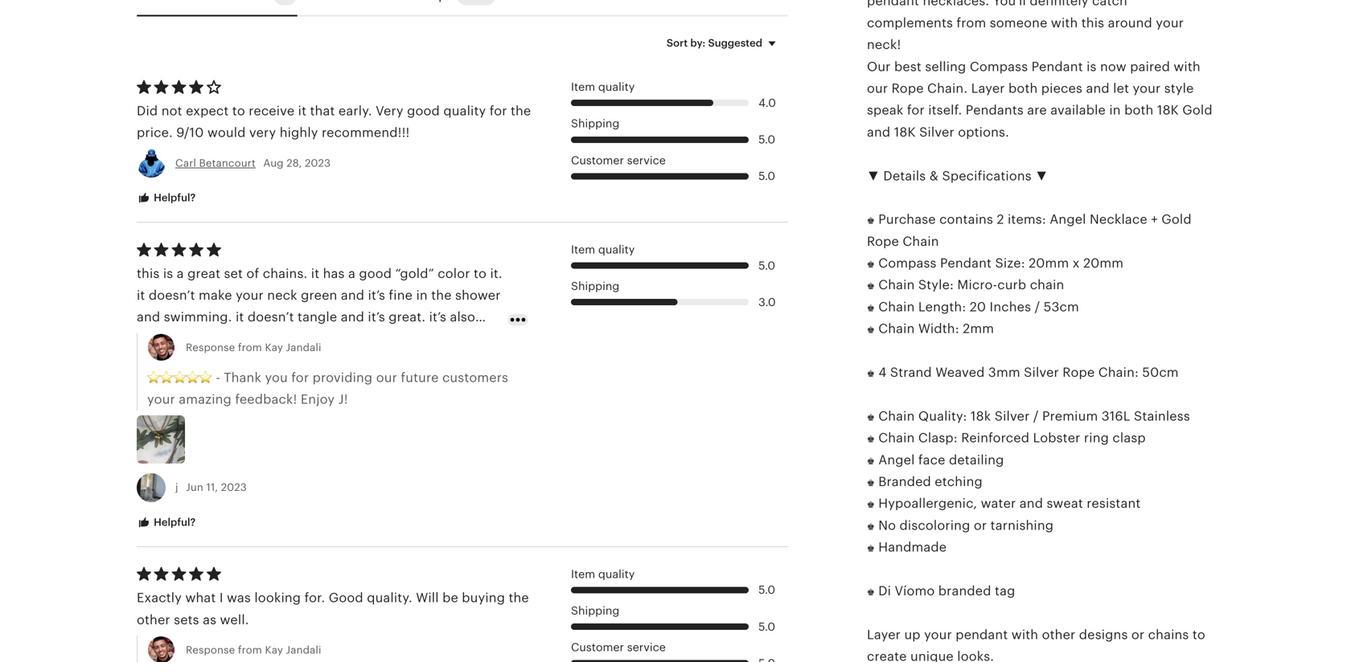 Task type: vqa. For each thing, say whether or not it's contained in the screenshot.
'Lobster'
yes



Task type: describe. For each thing, give the bounding box(es) containing it.
▼ details & specifications ▼
[[867, 169, 1048, 183]]

hypoallergenic,
[[878, 497, 977, 511]]

3 item from the top
[[571, 568, 595, 581]]

2 shipping from the top
[[571, 280, 620, 293]]

9/10
[[176, 126, 204, 140]]

1 shipping from the top
[[571, 117, 620, 130]]

quality.
[[367, 591, 413, 606]]

price.
[[137, 126, 173, 140]]

14 ♚ from the top
[[867, 584, 875, 599]]

to inside layer up your pendant with other designs or chains to create unique looks.
[[1193, 628, 1206, 643]]

2 20mm from the left
[[1083, 256, 1124, 271]]

style
[[1164, 81, 1194, 96]]

resistant
[[1087, 497, 1141, 511]]

size:
[[995, 256, 1025, 271]]

compass inside our best selling compass pendant is now paired with our rope chain. layer both pieces and let your style speak for itself. pendants are available in both 18k gold and 18k silver options.
[[970, 59, 1028, 74]]

0 horizontal spatial 18k
[[894, 125, 916, 139]]

0 horizontal spatial both
[[1009, 81, 1038, 96]]

is
[[1087, 59, 1097, 74]]

etching
[[935, 475, 983, 489]]

water
[[981, 497, 1016, 511]]

2 vertical spatial rope
[[1063, 366, 1095, 380]]

2 item quality from the top
[[571, 243, 635, 256]]

customer service for 5.0
[[571, 642, 666, 654]]

2 5.0 from the top
[[759, 170, 775, 183]]

2 from from the top
[[238, 645, 262, 657]]

items:
[[1008, 212, 1046, 227]]

4.0
[[759, 96, 776, 109]]

did not expect to receive it that early. very good quality for the price. 9/10 would very highly recommend!!!
[[137, 104, 531, 140]]

clasp:
[[918, 431, 958, 446]]

11 ♚ from the top
[[867, 497, 875, 511]]

in
[[1109, 103, 1121, 118]]

helpful? for 2nd "helpful?" button from the top of the page
[[151, 517, 196, 529]]

1 ▼ from the left
[[867, 169, 880, 183]]

sort by: suggested
[[667, 37, 763, 49]]

2 response from kay jandali from the top
[[186, 645, 321, 657]]

j
[[175, 482, 178, 494]]

2
[[997, 212, 1004, 227]]

pendant
[[956, 628, 1008, 643]]

micro-
[[958, 278, 998, 293]]

18k
[[971, 409, 991, 424]]

2 helpful? button from the top
[[125, 508, 208, 538]]

1 from from the top
[[238, 342, 262, 354]]

your inside ⭐️⭐️⭐️⭐️⭐️ - thank you for providing our future customers your amazing feedback! enjoy j!
[[147, 393, 175, 407]]

11,
[[206, 482, 218, 494]]

tarnishing
[[991, 519, 1054, 533]]

j link
[[175, 482, 178, 494]]

/ inside ♚ purchase contains 2 items: angel necklace + gold rope chain ♚ compass pendant size: 20mm x 20mm ♚ chain style: micro-curb chain ♚ chain length: 20 inches / 53cm ♚ chain width: 2mm
[[1035, 300, 1040, 314]]

1 response from the top
[[186, 342, 235, 354]]

suggested
[[708, 37, 763, 49]]

7 ♚ from the top
[[867, 409, 875, 424]]

branded
[[878, 475, 931, 489]]

chain
[[1030, 278, 1064, 293]]

with inside layer up your pendant with other designs or chains to create unique looks.
[[1012, 628, 1039, 643]]

clasp
[[1113, 431, 1146, 446]]

carl betancourt link
[[175, 157, 256, 169]]

0 vertical spatial 18k
[[1157, 103, 1179, 118]]

8 ♚ from the top
[[867, 431, 875, 446]]

recommend!!!
[[322, 126, 410, 140]]

1 vertical spatial silver
[[1024, 366, 1059, 380]]

chain:
[[1098, 366, 1139, 380]]

create
[[867, 650, 907, 663]]

2mm
[[963, 322, 994, 336]]

1 helpful? button from the top
[[125, 183, 208, 213]]

j!
[[338, 393, 348, 407]]

betancourt
[[199, 157, 256, 169]]

now
[[1100, 59, 1127, 74]]

di
[[878, 584, 891, 599]]

and inside ♚ chain quality: 18k silver / premium 316l stainless ♚ chain clasp: reinforced lobster ring clasp ♚ angel face detailing ♚ branded etching ♚ hypoallergenic, water and sweat resistant ♚ no discoloring or tarnishing ♚ handmade
[[1020, 497, 1043, 511]]

316l
[[1102, 409, 1131, 424]]

let
[[1113, 81, 1129, 96]]

5 5.0 from the top
[[759, 621, 775, 634]]

curb
[[998, 278, 1027, 293]]

strand
[[890, 366, 932, 380]]

options.
[[958, 125, 1009, 139]]

20
[[970, 300, 986, 314]]

exactly
[[137, 591, 182, 606]]

layer up your pendant with other designs or chains to create unique looks.
[[867, 628, 1206, 663]]

available
[[1051, 103, 1106, 118]]

x
[[1073, 256, 1080, 271]]

good
[[329, 591, 363, 606]]

are
[[1027, 103, 1047, 118]]

paired
[[1130, 59, 1170, 74]]

♚ di víomo branded tag
[[867, 584, 1015, 599]]

for.
[[304, 591, 325, 606]]

looking
[[254, 591, 301, 606]]

chain down purchase
[[903, 234, 939, 249]]

service for 4.0
[[627, 154, 666, 167]]

to inside did not expect to receive it that early. very good quality for the price. 9/10 would very highly recommend!!!
[[232, 104, 245, 118]]

1 response from kay jandali from the top
[[186, 342, 321, 354]]

early.
[[339, 104, 372, 118]]

future
[[401, 371, 439, 385]]

silver inside ♚ chain quality: 18k silver / premium 316l stainless ♚ chain clasp: reinforced lobster ring clasp ♚ angel face detailing ♚ branded etching ♚ hypoallergenic, water and sweat resistant ♚ no discoloring or tarnishing ♚ handmade
[[995, 409, 1030, 424]]

rope inside our best selling compass pendant is now paired with our rope chain. layer both pieces and let your style speak for itself. pendants are available in both 18k gold and 18k silver options.
[[892, 81, 924, 96]]

sweat
[[1047, 497, 1083, 511]]

what
[[185, 591, 216, 606]]

exactly what i was looking for. good quality. will be buying the other sets as well.
[[137, 591, 529, 628]]

♚ purchase contains 2 items: angel necklace + gold rope chain ♚ compass pendant size: 20mm x 20mm ♚ chain style: micro-curb chain ♚ chain length: 20 inches / 53cm ♚ chain width: 2mm
[[867, 212, 1192, 336]]

+
[[1151, 212, 1158, 227]]

your inside our best selling compass pendant is now paired with our rope chain. layer both pieces and let your style speak for itself. pendants are available in both 18k gold and 18k silver options.
[[1133, 81, 1161, 96]]

chain left length:
[[878, 300, 915, 314]]

as
[[203, 613, 216, 628]]

unique
[[910, 650, 954, 663]]

our inside our best selling compass pendant is now paired with our rope chain. layer both pieces and let your style speak for itself. pendants are available in both 18k gold and 18k silver options.
[[867, 81, 888, 96]]

gold inside our best selling compass pendant is now paired with our rope chain. layer both pieces and let your style speak for itself. pendants are available in both 18k gold and 18k silver options.
[[1183, 103, 1213, 118]]

premium
[[1042, 409, 1098, 424]]

your inside layer up your pendant with other designs or chains to create unique looks.
[[924, 628, 952, 643]]

♚ chain quality: 18k silver / premium 316l stainless ♚ chain clasp: reinforced lobster ring clasp ♚ angel face detailing ♚ branded etching ♚ hypoallergenic, water and sweat resistant ♚ no discoloring or tarnishing ♚ handmade
[[867, 409, 1190, 555]]

2 ▼ from the left
[[1035, 169, 1048, 183]]

looks.
[[957, 650, 994, 663]]

for inside did not expect to receive it that early. very good quality for the price. 9/10 would very highly recommend!!!
[[490, 104, 507, 118]]

will
[[416, 591, 439, 606]]

itself.
[[928, 103, 962, 118]]

style:
[[918, 278, 954, 293]]

face
[[918, 453, 946, 468]]

did
[[137, 104, 158, 118]]

pieces
[[1041, 81, 1083, 96]]

1 5.0 from the top
[[759, 133, 775, 146]]

you
[[265, 371, 288, 385]]

12 ♚ from the top
[[867, 519, 875, 533]]



Task type: locate. For each thing, give the bounding box(es) containing it.
53cm
[[1044, 300, 1079, 314]]

0 vertical spatial helpful?
[[151, 192, 196, 204]]

0 vertical spatial response
[[186, 342, 235, 354]]

shipping
[[571, 117, 620, 130], [571, 280, 620, 293], [571, 605, 620, 618]]

ring
[[1084, 431, 1109, 446]]

from up 'thank'
[[238, 342, 262, 354]]

rope down purchase
[[867, 234, 899, 249]]

enjoy
[[301, 393, 335, 407]]

⭐️⭐️⭐️⭐️⭐️ - thank you for providing our future customers your amazing feedback! enjoy j!
[[147, 371, 508, 407]]

1 horizontal spatial for
[[490, 104, 507, 118]]

9 ♚ from the top
[[867, 453, 875, 468]]

weaved
[[936, 366, 985, 380]]

both right in
[[1125, 103, 1154, 118]]

with right pendant
[[1012, 628, 1039, 643]]

2 vertical spatial and
[[1020, 497, 1043, 511]]

1 helpful? from the top
[[151, 192, 196, 204]]

that
[[310, 104, 335, 118]]

purchase
[[878, 212, 936, 227]]

1 horizontal spatial our
[[867, 81, 888, 96]]

1 horizontal spatial both
[[1125, 103, 1154, 118]]

2 jandali from the top
[[286, 645, 321, 657]]

1 horizontal spatial compass
[[970, 59, 1028, 74]]

1 vertical spatial /
[[1033, 409, 1039, 424]]

0 vertical spatial our
[[867, 81, 888, 96]]

angel right items:
[[1050, 212, 1086, 227]]

1 jandali from the top
[[286, 342, 321, 354]]

layer inside layer up your pendant with other designs or chains to create unique looks.
[[867, 628, 901, 643]]

▼ up items:
[[1035, 169, 1048, 183]]

1 20mm from the left
[[1029, 256, 1069, 271]]

or left chains
[[1132, 628, 1145, 643]]

0 vertical spatial shipping
[[571, 117, 620, 130]]

0 horizontal spatial or
[[974, 519, 987, 533]]

6 ♚ from the top
[[867, 366, 875, 380]]

0 vertical spatial item
[[571, 81, 595, 93]]

0 vertical spatial pendant
[[1032, 59, 1083, 74]]

2 customer service from the top
[[571, 642, 666, 654]]

20mm right x
[[1083, 256, 1124, 271]]

1 vertical spatial both
[[1125, 103, 1154, 118]]

0 horizontal spatial angel
[[878, 453, 915, 468]]

and
[[1086, 81, 1110, 96], [867, 125, 891, 139], [1020, 497, 1043, 511]]

other inside layer up your pendant with other designs or chains to create unique looks.
[[1042, 628, 1076, 643]]

pendant up pieces
[[1032, 59, 1083, 74]]

kay up you
[[265, 342, 283, 354]]

1 vertical spatial jandali
[[286, 645, 321, 657]]

and down speak
[[867, 125, 891, 139]]

0 vertical spatial silver
[[919, 125, 955, 139]]

3 item quality from the top
[[571, 568, 635, 581]]

0 horizontal spatial and
[[867, 125, 891, 139]]

1 horizontal spatial 18k
[[1157, 103, 1179, 118]]

length:
[[918, 300, 966, 314]]

service
[[627, 154, 666, 167], [627, 642, 666, 654]]

customer service for 4.0
[[571, 154, 666, 167]]

our down our
[[867, 81, 888, 96]]

0 horizontal spatial other
[[137, 613, 170, 628]]

no
[[878, 519, 896, 533]]

2 response from the top
[[186, 645, 235, 657]]

to right chains
[[1193, 628, 1206, 643]]

1 vertical spatial compass
[[878, 256, 937, 271]]

1 horizontal spatial your
[[924, 628, 952, 643]]

0 vertical spatial layer
[[971, 81, 1005, 96]]

rope left chain:
[[1063, 366, 1095, 380]]

2 horizontal spatial your
[[1133, 81, 1161, 96]]

4 5.0 from the top
[[759, 584, 775, 597]]

1 horizontal spatial with
[[1174, 59, 1201, 74]]

for right 'good'
[[490, 104, 507, 118]]

helpful? button down carl
[[125, 183, 208, 213]]

1 vertical spatial gold
[[1162, 212, 1192, 227]]

0 vertical spatial to
[[232, 104, 245, 118]]

1 vertical spatial customer service
[[571, 642, 666, 654]]

your up unique
[[924, 628, 952, 643]]

5.0
[[759, 133, 775, 146], [759, 170, 775, 183], [759, 259, 775, 272], [759, 584, 775, 597], [759, 621, 775, 634]]

0 vertical spatial service
[[627, 154, 666, 167]]

our best selling compass pendant is now paired with our rope chain. layer both pieces and let your style speak for itself. pendants are available in both 18k gold and 18k silver options.
[[867, 59, 1213, 139]]

2 item from the top
[[571, 243, 595, 256]]

rope inside ♚ purchase contains 2 items: angel necklace + gold rope chain ♚ compass pendant size: 20mm x 20mm ♚ chain style: micro-curb chain ♚ chain length: 20 inches / 53cm ♚ chain width: 2mm
[[867, 234, 899, 249]]

width:
[[918, 322, 959, 336]]

2023 right the 28,
[[305, 157, 331, 169]]

0 vertical spatial the
[[511, 104, 531, 118]]

1 vertical spatial angel
[[878, 453, 915, 468]]

⭐️⭐️⭐️⭐️⭐️
[[147, 371, 212, 385]]

1 horizontal spatial ▼
[[1035, 169, 1048, 183]]

gold right +
[[1162, 212, 1192, 227]]

1 vertical spatial with
[[1012, 628, 1039, 643]]

very
[[376, 104, 404, 118]]

0 horizontal spatial to
[[232, 104, 245, 118]]

was
[[227, 591, 251, 606]]

1 item quality from the top
[[571, 81, 635, 93]]

víomo
[[895, 584, 935, 599]]

customer for 4.0
[[571, 154, 624, 167]]

0 vertical spatial and
[[1086, 81, 1110, 96]]

1 vertical spatial customer
[[571, 642, 624, 654]]

reinforced
[[961, 431, 1030, 446]]

-
[[216, 371, 220, 385]]

/ up the lobster
[[1033, 409, 1039, 424]]

response from kay jandali up 'thank'
[[186, 342, 321, 354]]

1 vertical spatial kay
[[265, 645, 283, 657]]

details
[[883, 169, 926, 183]]

1 horizontal spatial 2023
[[305, 157, 331, 169]]

1 kay from the top
[[265, 342, 283, 354]]

and down is
[[1086, 81, 1110, 96]]

compass up style:
[[878, 256, 937, 271]]

amazing
[[179, 393, 232, 407]]

angel inside ♚ chain quality: 18k silver / premium 316l stainless ♚ chain clasp: reinforced lobster ring clasp ♚ angel face detailing ♚ branded etching ♚ hypoallergenic, water and sweat resistant ♚ no discoloring or tarnishing ♚ handmade
[[878, 453, 915, 468]]

helpful? down carl
[[151, 192, 196, 204]]

0 vertical spatial with
[[1174, 59, 1201, 74]]

customers
[[442, 371, 508, 385]]

1 vertical spatial response
[[186, 645, 235, 657]]

/ down "chain"
[[1035, 300, 1040, 314]]

jun
[[186, 482, 203, 494]]

1 vertical spatial item
[[571, 243, 595, 256]]

2 vertical spatial silver
[[995, 409, 1030, 424]]

your down ⭐️⭐️⭐️⭐️⭐️
[[147, 393, 175, 407]]

1 service from the top
[[627, 154, 666, 167]]

0 horizontal spatial your
[[147, 393, 175, 407]]

10 ♚ from the top
[[867, 475, 875, 489]]

0 vertical spatial customer
[[571, 154, 624, 167]]

2 service from the top
[[627, 642, 666, 654]]

2 ♚ from the top
[[867, 256, 875, 271]]

the inside did not expect to receive it that early. very good quality for the price. 9/10 would very highly recommend!!!
[[511, 104, 531, 118]]

1 vertical spatial service
[[627, 642, 666, 654]]

3 5.0 from the top
[[759, 259, 775, 272]]

1 vertical spatial rope
[[867, 234, 899, 249]]

1 horizontal spatial and
[[1020, 497, 1043, 511]]

4 ♚ from the top
[[867, 300, 875, 314]]

chain left clasp:
[[878, 431, 915, 446]]

would
[[207, 126, 246, 140]]

0 vertical spatial both
[[1009, 81, 1038, 96]]

0 vertical spatial kay
[[265, 342, 283, 354]]

5 ♚ from the top
[[867, 322, 875, 336]]

0 horizontal spatial pendant
[[940, 256, 992, 271]]

1 item from the top
[[571, 81, 595, 93]]

0 vertical spatial gold
[[1183, 103, 1213, 118]]

item quality
[[571, 81, 635, 93], [571, 243, 635, 256], [571, 568, 635, 581]]

3 ♚ from the top
[[867, 278, 875, 293]]

1 horizontal spatial layer
[[971, 81, 1005, 96]]

other inside exactly what i was looking for. good quality. will be buying the other sets as well.
[[137, 613, 170, 628]]

0 horizontal spatial 2023
[[221, 482, 247, 494]]

layer inside our best selling compass pendant is now paired with our rope chain. layer both pieces and let your style speak for itself. pendants are available in both 18k gold and 18k silver options.
[[971, 81, 1005, 96]]

0 vertical spatial your
[[1133, 81, 1161, 96]]

0 vertical spatial from
[[238, 342, 262, 354]]

chain down 4
[[878, 409, 915, 424]]

gold inside ♚ purchase contains 2 items: angel necklace + gold rope chain ♚ compass pendant size: 20mm x 20mm ♚ chain style: micro-curb chain ♚ chain length: 20 inches / 53cm ♚ chain width: 2mm
[[1162, 212, 1192, 227]]

1 vertical spatial your
[[147, 393, 175, 407]]

both
[[1009, 81, 1038, 96], [1125, 103, 1154, 118]]

pendant inside ♚ purchase contains 2 items: angel necklace + gold rope chain ♚ compass pendant size: 20mm x 20mm ♚ chain style: micro-curb chain ♚ chain length: 20 inches / 53cm ♚ chain width: 2mm
[[940, 256, 992, 271]]

not
[[161, 104, 182, 118]]

silver down itself.
[[919, 125, 955, 139]]

0 vertical spatial item quality
[[571, 81, 635, 93]]

customer service
[[571, 154, 666, 167], [571, 642, 666, 654]]

for left itself.
[[907, 103, 925, 118]]

chain left width:
[[878, 322, 915, 336]]

0 vertical spatial /
[[1035, 300, 1040, 314]]

0 vertical spatial 2023
[[305, 157, 331, 169]]

compass
[[970, 59, 1028, 74], [878, 256, 937, 271]]

your
[[1133, 81, 1161, 96], [147, 393, 175, 407], [924, 628, 952, 643]]

tag
[[995, 584, 1015, 599]]

quality inside did not expect to receive it that early. very good quality for the price. 9/10 would very highly recommend!!!
[[443, 104, 486, 118]]

pendant up micro-
[[940, 256, 992, 271]]

good
[[407, 104, 440, 118]]

from down well.
[[238, 645, 262, 657]]

and up tarnishing
[[1020, 497, 1043, 511]]

1 vertical spatial 2023
[[221, 482, 247, 494]]

with
[[1174, 59, 1201, 74], [1012, 628, 1039, 643]]

other down exactly
[[137, 613, 170, 628]]

1 horizontal spatial pendant
[[1032, 59, 1083, 74]]

1 vertical spatial 18k
[[894, 125, 916, 139]]

0 horizontal spatial with
[[1012, 628, 1039, 643]]

inches
[[990, 300, 1031, 314]]

&
[[930, 169, 939, 183]]

rope down best
[[892, 81, 924, 96]]

layer up pendants
[[971, 81, 1005, 96]]

helpful? button down j at bottom
[[125, 508, 208, 538]]

jandali up you
[[286, 342, 321, 354]]

0 vertical spatial customer service
[[571, 154, 666, 167]]

service for 5.0
[[627, 642, 666, 654]]

▼
[[867, 169, 880, 183], [1035, 169, 1048, 183]]

2 vertical spatial item
[[571, 568, 595, 581]]

helpful? for second "helpful?" button from the bottom
[[151, 192, 196, 204]]

compass up pendants
[[970, 59, 1028, 74]]

for right you
[[291, 371, 309, 385]]

gold down style on the right top of the page
[[1183, 103, 1213, 118]]

2023 right 11,
[[221, 482, 247, 494]]

3 shipping from the top
[[571, 605, 620, 618]]

for inside ⭐️⭐️⭐️⭐️⭐️ - thank you for providing our future customers your amazing feedback! enjoy j!
[[291, 371, 309, 385]]

handmade
[[878, 541, 947, 555]]

20mm up "chain"
[[1029, 256, 1069, 271]]

1 horizontal spatial angel
[[1050, 212, 1086, 227]]

4
[[878, 366, 887, 380]]

sort by: suggested button
[[655, 26, 794, 60]]

1 vertical spatial response from kay jandali
[[186, 645, 321, 657]]

2 horizontal spatial and
[[1086, 81, 1110, 96]]

silver right 3mm
[[1024, 366, 1059, 380]]

chain
[[903, 234, 939, 249], [878, 278, 915, 293], [878, 300, 915, 314], [878, 322, 915, 336], [878, 409, 915, 424], [878, 431, 915, 446]]

0 horizontal spatial our
[[376, 371, 397, 385]]

selling
[[925, 59, 966, 74]]

the inside exactly what i was looking for. good quality. will be buying the other sets as well.
[[509, 591, 529, 606]]

to up would
[[232, 104, 245, 118]]

13 ♚ from the top
[[867, 541, 875, 555]]

jandali down exactly what i was looking for. good quality. will be buying the other sets as well.
[[286, 645, 321, 657]]

sets
[[174, 613, 199, 628]]

2023
[[305, 157, 331, 169], [221, 482, 247, 494]]

response from kay jandali
[[186, 342, 321, 354], [186, 645, 321, 657]]

best
[[894, 59, 922, 74]]

0 horizontal spatial ▼
[[867, 169, 880, 183]]

receive
[[249, 104, 295, 118]]

0 vertical spatial response from kay jandali
[[186, 342, 321, 354]]

with inside our best selling compass pendant is now paired with our rope chain. layer both pieces and let your style speak for itself. pendants are available in both 18k gold and 18k silver options.
[[1174, 59, 1201, 74]]

branded
[[938, 584, 991, 599]]

our inside ⭐️⭐️⭐️⭐️⭐️ - thank you for providing our future customers your amazing feedback! enjoy j!
[[376, 371, 397, 385]]

2 customer from the top
[[571, 642, 624, 654]]

1 vertical spatial pendant
[[940, 256, 992, 271]]

0 vertical spatial angel
[[1050, 212, 1086, 227]]

compass inside ♚ purchase contains 2 items: angel necklace + gold rope chain ♚ compass pendant size: 20mm x 20mm ♚ chain style: micro-curb chain ♚ chain length: 20 inches / 53cm ♚ chain width: 2mm
[[878, 256, 937, 271]]

our left future
[[376, 371, 397, 385]]

response down as
[[186, 645, 235, 657]]

1 vertical spatial helpful?
[[151, 517, 196, 529]]

▼ left "details"
[[867, 169, 880, 183]]

both up are
[[1009, 81, 1038, 96]]

pendant inside our best selling compass pendant is now paired with our rope chain. layer both pieces and let your style speak for itself. pendants are available in both 18k gold and 18k silver options.
[[1032, 59, 1083, 74]]

our
[[867, 59, 891, 74]]

18k down speak
[[894, 125, 916, 139]]

silver up "reinforced"
[[995, 409, 1030, 424]]

0 vertical spatial helpful? button
[[125, 183, 208, 213]]

1 vertical spatial shipping
[[571, 280, 620, 293]]

well.
[[220, 613, 249, 628]]

carl
[[175, 157, 196, 169]]

sort
[[667, 37, 688, 49]]

2 horizontal spatial for
[[907, 103, 925, 118]]

0 vertical spatial compass
[[970, 59, 1028, 74]]

2 vertical spatial your
[[924, 628, 952, 643]]

1 vertical spatial the
[[509, 591, 529, 606]]

1 customer service from the top
[[571, 154, 666, 167]]

1 vertical spatial item quality
[[571, 243, 635, 256]]

designs
[[1079, 628, 1128, 643]]

by:
[[690, 37, 706, 49]]

1 vertical spatial from
[[238, 645, 262, 657]]

for
[[907, 103, 925, 118], [490, 104, 507, 118], [291, 371, 309, 385]]

angel up branded
[[878, 453, 915, 468]]

/ inside ♚ chain quality: 18k silver / premium 316l stainless ♚ chain clasp: reinforced lobster ring clasp ♚ angel face detailing ♚ branded etching ♚ hypoallergenic, water and sweat resistant ♚ no discoloring or tarnishing ♚ handmade
[[1033, 409, 1039, 424]]

view details of this review photo by j image
[[137, 416, 185, 464]]

0 horizontal spatial layer
[[867, 628, 901, 643]]

1 customer from the top
[[571, 154, 624, 167]]

our
[[867, 81, 888, 96], [376, 371, 397, 385]]

response up -
[[186, 342, 235, 354]]

0 horizontal spatial compass
[[878, 256, 937, 271]]

2 helpful? from the top
[[151, 517, 196, 529]]

your down paired
[[1133, 81, 1161, 96]]

with up style on the right top of the page
[[1174, 59, 1201, 74]]

j jun 11, 2023
[[175, 482, 247, 494]]

chain left style:
[[878, 278, 915, 293]]

or down "water"
[[974, 519, 987, 533]]

1 vertical spatial and
[[867, 125, 891, 139]]

silver inside our best selling compass pendant is now paired with our rope chain. layer both pieces and let your style speak for itself. pendants are available in both 18k gold and 18k silver options.
[[919, 125, 955, 139]]

i
[[219, 591, 223, 606]]

1 ♚ from the top
[[867, 212, 875, 227]]

0 vertical spatial or
[[974, 519, 987, 533]]

customer for 5.0
[[571, 642, 624, 654]]

feedback!
[[235, 393, 297, 407]]

1 vertical spatial our
[[376, 371, 397, 385]]

1 horizontal spatial other
[[1042, 628, 1076, 643]]

0 horizontal spatial 20mm
[[1029, 256, 1069, 271]]

1 horizontal spatial to
[[1193, 628, 1206, 643]]

18k down style on the right top of the page
[[1157, 103, 1179, 118]]

1 horizontal spatial or
[[1132, 628, 1145, 643]]

detailing
[[949, 453, 1004, 468]]

50cm
[[1142, 366, 1179, 380]]

helpful? down j at bottom
[[151, 517, 196, 529]]

gold
[[1183, 103, 1213, 118], [1162, 212, 1192, 227]]

for inside our best selling compass pendant is now paired with our rope chain. layer both pieces and let your style speak for itself. pendants are available in both 18k gold and 18k silver options.
[[907, 103, 925, 118]]

layer up create
[[867, 628, 901, 643]]

0 vertical spatial jandali
[[286, 342, 321, 354]]

customer
[[571, 154, 624, 167], [571, 642, 624, 654]]

lobster
[[1033, 431, 1081, 446]]

necklace
[[1090, 212, 1148, 227]]

20mm
[[1029, 256, 1069, 271], [1083, 256, 1124, 271]]

1 vertical spatial or
[[1132, 628, 1145, 643]]

1 vertical spatial to
[[1193, 628, 1206, 643]]

or inside layer up your pendant with other designs or chains to create unique looks.
[[1132, 628, 1145, 643]]

response from kay jandali down well.
[[186, 645, 321, 657]]

3.0
[[759, 296, 776, 309]]

thank
[[224, 371, 261, 385]]

2 kay from the top
[[265, 645, 283, 657]]

angel inside ♚ purchase contains 2 items: angel necklace + gold rope chain ♚ compass pendant size: 20mm x 20mm ♚ chain style: micro-curb chain ♚ chain length: 20 inches / 53cm ♚ chain width: 2mm
[[1050, 212, 1086, 227]]

28,
[[287, 157, 302, 169]]

specifications
[[942, 169, 1032, 183]]

other left designs
[[1042, 628, 1076, 643]]

1 vertical spatial helpful? button
[[125, 508, 208, 538]]

tab list
[[137, 0, 788, 17]]

0 vertical spatial rope
[[892, 81, 924, 96]]

kay down "looking"
[[265, 645, 283, 657]]

or inside ♚ chain quality: 18k silver / premium 316l stainless ♚ chain clasp: reinforced lobster ring clasp ♚ angel face detailing ♚ branded etching ♚ hypoallergenic, water and sweat resistant ♚ no discoloring or tarnishing ♚ handmade
[[974, 519, 987, 533]]



